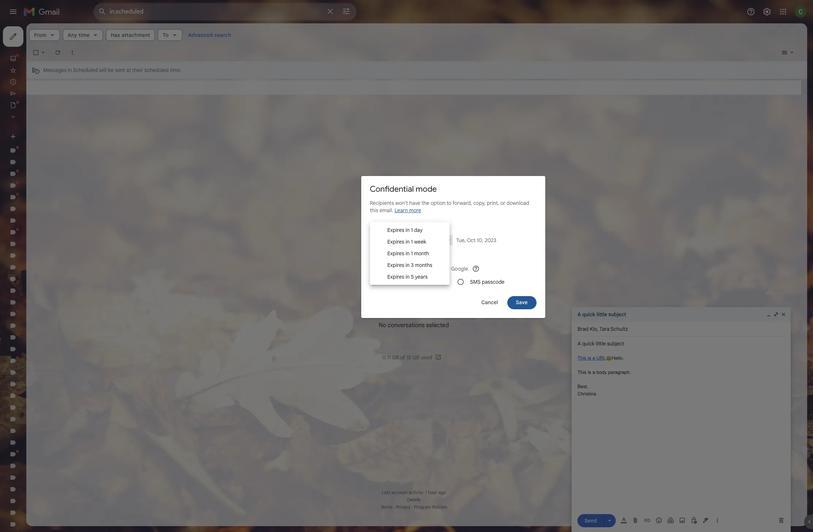 Task type: describe. For each thing, give the bounding box(es) containing it.
0.11 gb of 15 gb used
[[383, 354, 432, 361]]

ago
[[439, 490, 446, 496]]

2 passcode from the left
[[482, 279, 505, 285]]

oct
[[467, 237, 476, 244]]

will inside no conversations selected main content
[[99, 67, 106, 73]]

month
[[414, 250, 429, 257]]

all passcodes will be generated by google.
[[370, 265, 469, 272]]

generated
[[419, 265, 443, 272]]

confidential mode heading
[[370, 184, 437, 194]]

recipients
[[370, 200, 394, 206]]

expires in 1 week list box
[[370, 235, 453, 245]]

2 · from the left
[[412, 505, 413, 510]]

cancel
[[482, 299, 498, 306]]

terms link
[[381, 505, 393, 510]]

settings image
[[763, 7, 772, 16]]

no conversations selected main content
[[26, 23, 808, 527]]

policies
[[432, 505, 447, 510]]

require
[[370, 257, 388, 263]]

recipients won't have the option to forward, copy, print, or download this email.
[[370, 200, 529, 214]]

learn more link
[[395, 207, 421, 214]]

1 inside option
[[394, 237, 395, 243]]

in up passcode
[[406, 250, 410, 257]]

refresh image
[[54, 49, 61, 56]]

all
[[370, 265, 376, 272]]

expires in 1 week inside list box
[[370, 237, 409, 243]]

privacy link
[[396, 505, 411, 510]]

in left 5
[[406, 274, 410, 280]]

cancel button
[[475, 296, 504, 309]]

1 up 'expires in 1 month'
[[411, 239, 413, 245]]

in inside option
[[388, 237, 392, 243]]

advanced search options image
[[339, 4, 354, 19]]

this
[[370, 207, 378, 214]]

2 sms from the left
[[470, 279, 481, 285]]

expires in 1 day
[[388, 227, 423, 234]]

advanced
[[188, 32, 213, 38]]

to
[[447, 200, 452, 206]]

google.
[[451, 265, 469, 272]]

1 · from the left
[[394, 505, 395, 510]]

of
[[400, 354, 405, 361]]

used
[[421, 354, 432, 361]]

in up expires in 1 week list box
[[406, 227, 410, 234]]

has attachment
[[111, 32, 150, 38]]

no sms passcode - if your recipient doesn't use gmail, they'll get a passcode by email.
sms passcode - recipients will get a passcode by sms (text message). tooltip
[[472, 265, 480, 272]]

expires up expires in 1 week option
[[388, 227, 404, 234]]

week inside list box
[[414, 239, 426, 245]]

search
[[214, 32, 231, 38]]

has attachment button
[[106, 29, 155, 41]]

1 passcode from the left
[[403, 279, 425, 285]]

advanced search button
[[185, 29, 234, 42]]

email.
[[380, 207, 393, 214]]

in inside no conversations selected main content
[[68, 67, 72, 73]]

list box inside confidential mode 'dialog'
[[370, 222, 450, 285]]

confidential mode
[[370, 184, 437, 194]]

tue,
[[456, 237, 466, 244]]

5
[[411, 274, 414, 280]]

forward,
[[453, 200, 472, 206]]

confidential mode dialog
[[361, 176, 545, 318]]

attachment
[[122, 32, 150, 38]]

be inside confidential mode 'dialog'
[[412, 265, 418, 272]]

save button
[[507, 296, 537, 309]]

toggle split pane mode image
[[781, 49, 789, 56]]

messages
[[43, 67, 67, 73]]

expires in 5 years
[[388, 274, 428, 280]]

activity:
[[409, 490, 424, 496]]

tue, oct 10, 2023
[[456, 237, 496, 244]]

expires inside expires in 1 week option
[[370, 237, 387, 243]]

the
[[422, 200, 429, 206]]

no sms passcode
[[383, 279, 425, 285]]

advanced search
[[188, 32, 231, 38]]

no for no conversations selected
[[379, 322, 386, 329]]

week inside option
[[397, 237, 409, 243]]

3
[[411, 262, 414, 269]]

15
[[407, 354, 411, 361]]

1 gb from the left
[[392, 354, 399, 361]]



Task type: locate. For each thing, give the bounding box(es) containing it.
privacy
[[396, 505, 411, 510]]

no inside main content
[[379, 322, 386, 329]]

download
[[507, 200, 529, 206]]

expires left 3
[[388, 262, 404, 269]]

list box containing expires in 1 day
[[370, 222, 450, 285]]

1 sms from the left
[[391, 279, 401, 285]]

save
[[516, 299, 528, 306]]

2023
[[485, 237, 496, 244]]

will
[[99, 67, 106, 73], [403, 265, 411, 272]]

hour
[[428, 490, 437, 496]]

in
[[68, 67, 72, 73], [406, 227, 410, 234], [388, 237, 392, 243], [406, 239, 410, 245], [406, 250, 410, 257], [406, 262, 410, 269], [406, 274, 410, 280]]

account
[[392, 490, 408, 496]]

scheduled
[[144, 67, 169, 73]]

no left conversations
[[379, 322, 386, 329]]

0 horizontal spatial ·
[[394, 505, 395, 510]]

be left sent
[[108, 67, 114, 73]]

in right messages
[[68, 67, 72, 73]]

expires in 1 week inside list box
[[388, 239, 426, 245]]

0 vertical spatial be
[[108, 67, 114, 73]]

program
[[414, 505, 431, 510]]

passcode
[[390, 257, 413, 263]]

search mail image
[[96, 5, 109, 18]]

option
[[431, 200, 446, 206]]

in up 'expires in 1 month'
[[406, 239, 410, 245]]

1 left hour
[[425, 490, 427, 496]]

1 horizontal spatial be
[[412, 265, 418, 272]]

be inside no conversations selected main content
[[108, 67, 114, 73]]

sms down passcodes
[[391, 279, 401, 285]]

passcode
[[403, 279, 425, 285], [482, 279, 505, 285]]

week
[[397, 237, 409, 243], [414, 239, 426, 245]]

0 horizontal spatial passcode
[[403, 279, 425, 285]]

· down "details" link
[[412, 505, 413, 510]]

scheduled
[[73, 67, 98, 73]]

1 vertical spatial be
[[412, 265, 418, 272]]

years
[[415, 274, 428, 280]]

confidential
[[370, 184, 414, 194]]

messages in scheduled will be sent at their scheduled time.
[[43, 67, 181, 73]]

by
[[445, 265, 450, 272]]

expires in 1 week
[[370, 237, 409, 243], [388, 239, 426, 245]]

learn
[[395, 207, 408, 214]]

copy,
[[474, 200, 486, 206]]

1 vertical spatial will
[[403, 265, 411, 272]]

will inside confidential mode 'dialog'
[[403, 265, 411, 272]]

0.11
[[383, 354, 391, 361]]

1 horizontal spatial ·
[[412, 505, 413, 510]]

0 horizontal spatial week
[[397, 237, 409, 243]]

expires in 1 week option
[[370, 235, 409, 245]]

0 horizontal spatial sms
[[391, 279, 401, 285]]

expires in 1 month
[[388, 250, 429, 257]]

require passcode
[[370, 257, 413, 263]]

1 horizontal spatial week
[[414, 239, 426, 245]]

1 horizontal spatial gb
[[413, 354, 420, 361]]

time.
[[170, 67, 181, 73]]

expires in 3 months
[[388, 262, 432, 269]]

no conversations selected
[[379, 322, 449, 329]]

day
[[414, 227, 423, 234]]

sms passcode
[[470, 279, 505, 285]]

months
[[415, 262, 432, 269]]

1 horizontal spatial will
[[403, 265, 411, 272]]

expires up require passcode
[[388, 250, 404, 257]]

1 left month
[[411, 250, 413, 257]]

week down expires in 1 day
[[397, 237, 409, 243]]

passcodes
[[377, 265, 402, 272]]

details link
[[407, 497, 421, 503]]

expires down passcodes
[[388, 274, 404, 280]]

print,
[[487, 200, 499, 206]]

1
[[411, 227, 413, 234], [394, 237, 395, 243], [411, 239, 413, 245], [411, 250, 413, 257], [425, 490, 427, 496]]

·
[[394, 505, 395, 510], [412, 505, 413, 510]]

10,
[[477, 237, 484, 244]]

terms
[[381, 505, 393, 510]]

mode
[[416, 184, 437, 194]]

expires in 1 week up 'expires in 1 month'
[[388, 239, 426, 245]]

in down expiration
[[388, 237, 392, 243]]

at
[[126, 67, 131, 73]]

1 horizontal spatial passcode
[[482, 279, 505, 285]]

no
[[383, 279, 390, 285], [379, 322, 386, 329]]

selected
[[426, 322, 449, 329]]

details
[[407, 497, 421, 503]]

0 horizontal spatial will
[[99, 67, 106, 73]]

has
[[111, 32, 120, 38]]

0 horizontal spatial gb
[[392, 354, 399, 361]]

1 horizontal spatial sms
[[470, 279, 481, 285]]

sms down no sms passcode - if your recipient doesn't use gmail, they'll get a passcode by email.
sms passcode - recipients will get a passcode by sms (text message). tooltip on the right of the page
[[470, 279, 481, 285]]

last
[[382, 490, 390, 496]]

in left 3
[[406, 262, 410, 269]]

no inside confidential mode 'dialog'
[[383, 279, 390, 285]]

gb
[[392, 354, 399, 361], [413, 354, 420, 361]]

0 horizontal spatial be
[[108, 67, 114, 73]]

clear search image
[[323, 4, 338, 19]]

no for no sms passcode
[[383, 279, 390, 285]]

set expiration
[[370, 223, 404, 229]]

be up 5
[[412, 265, 418, 272]]

expires
[[388, 227, 404, 234], [370, 237, 387, 243], [388, 239, 404, 245], [388, 250, 404, 257], [388, 262, 404, 269], [388, 274, 404, 280]]

list box
[[370, 222, 450, 285]]

be
[[108, 67, 114, 73], [412, 265, 418, 272]]

expires down set
[[370, 237, 387, 243]]

0 vertical spatial no
[[383, 279, 390, 285]]

gb left of
[[392, 354, 399, 361]]

0 vertical spatial will
[[99, 67, 106, 73]]

None search field
[[94, 3, 357, 20]]

last account activity: 1 hour ago details terms · privacy · program policies
[[381, 490, 447, 510]]

their
[[132, 67, 143, 73]]

2 gb from the left
[[413, 354, 420, 361]]

navigation
[[0, 23, 88, 532]]

or
[[501, 200, 505, 206]]

1 down expiration
[[394, 237, 395, 243]]

won't
[[395, 200, 408, 206]]

gb right 15 at bottom
[[413, 354, 420, 361]]

expires in 1 week down set expiration
[[370, 237, 409, 243]]

1 vertical spatial no
[[379, 322, 386, 329]]

will left sent
[[99, 67, 106, 73]]

expiration
[[379, 223, 404, 229]]

will left 3
[[403, 265, 411, 272]]

learn more
[[395, 207, 421, 214]]

more
[[409, 207, 421, 214]]

1 inside last account activity: 1 hour ago details terms · privacy · program policies
[[425, 490, 427, 496]]

expires down expires in 1 day
[[388, 239, 404, 245]]

· right terms
[[394, 505, 395, 510]]

set
[[370, 223, 378, 229]]

no down passcodes
[[383, 279, 390, 285]]

week up month
[[414, 239, 426, 245]]

conversations
[[388, 322, 425, 329]]

have
[[409, 200, 420, 206]]

program policies link
[[414, 505, 447, 510]]

1 left day
[[411, 227, 413, 234]]

sent
[[115, 67, 125, 73]]

follow link to manage storage image
[[435, 354, 443, 361]]



Task type: vqa. For each thing, say whether or not it's contained in the screenshot.
"1" inside the LABELS navigation
no



